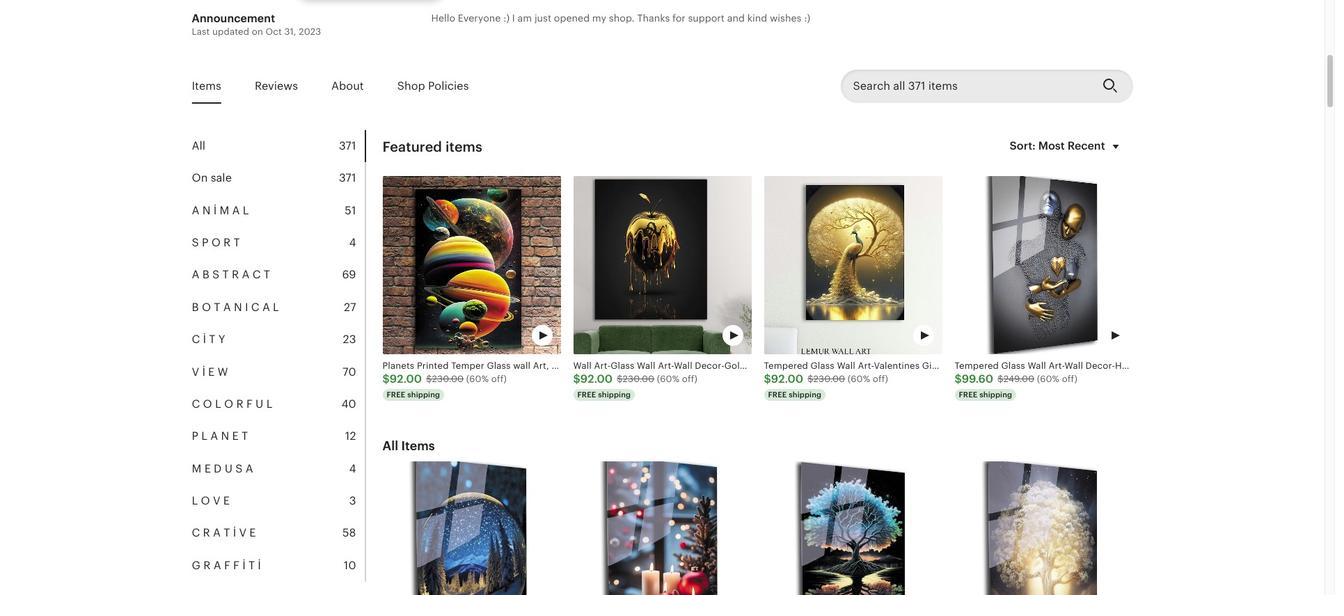 Task type: vqa. For each thing, say whether or not it's contained in the screenshot.
cart to
no



Task type: locate. For each thing, give the bounding box(es) containing it.
all
[[192, 139, 205, 152], [383, 438, 398, 453]]

0 vertical spatial v
[[192, 365, 199, 378]]

2 371 from the top
[[339, 171, 356, 185]]

tab containing on sale
[[192, 162, 364, 195]]

2 free from the left
[[577, 390, 596, 399]]

tab containing c o l o r f u l
[[192, 388, 364, 421]]

11 tab from the top
[[192, 453, 364, 485]]

0 horizontal spatial i
[[245, 301, 248, 314]]

i̇
[[214, 204, 217, 217], [203, 333, 206, 346], [202, 365, 205, 378], [233, 527, 236, 540], [242, 559, 245, 572], [258, 559, 261, 572]]

off) for the planets printed temper glass wall art, home decorations, wall glass art decor, wall art decor large, planets glass wall art, large glass art image
[[491, 374, 507, 384]]

tab down "c o l o r f u l"
[[192, 421, 364, 453]]

9 tab from the top
[[192, 388, 364, 421]]

c up b o t a n i c a l
[[252, 268, 261, 281]]

off) inside $ 99.60 $ 249.00 (60% off) free shipping
[[1062, 374, 1078, 384]]

tab containing b o t a n i c a l
[[192, 291, 364, 324]]

1 horizontal spatial n
[[221, 430, 229, 443]]

1 4 from the top
[[349, 236, 356, 249]]

(60% for tempered glass wall art-valentines gift wall art-wall decor--glass printing-peacock wall art-peacock feather wall art-feathers image
[[848, 374, 870, 384]]

t
[[234, 236, 240, 249], [222, 268, 229, 281], [264, 268, 270, 281], [214, 301, 220, 314], [209, 333, 215, 346], [242, 430, 248, 443], [224, 527, 230, 540], [248, 559, 255, 572]]

v
[[192, 365, 199, 378], [213, 494, 220, 508], [239, 527, 246, 540]]

wall art-glass wall art-wall decor-golden apple glass wall art-extra large wall art-home decor-abstract wall art-white gold wall decor image
[[573, 176, 751, 354]]

tab up "c o l o r f u l"
[[192, 356, 364, 388]]

0 horizontal spatial $ 92.00 $ 230.00 (60% off) free shipping
[[383, 372, 507, 399]]

0 horizontal spatial items
[[192, 79, 221, 92]]

items down last
[[192, 79, 221, 92]]

$ 92.00 $ 230.00 (60% off) free shipping for the planets printed temper glass wall art, home decorations, wall glass art decor, wall art decor large, planets glass wall art, large glass art image
[[383, 372, 507, 399]]

1 off) from the left
[[491, 374, 507, 384]]

0 horizontal spatial p
[[192, 430, 198, 443]]

s right d
[[235, 462, 243, 475]]

f up 'p l a n e t' at the left bottom
[[246, 397, 253, 411]]

3 tab from the top
[[192, 195, 364, 227]]

0 horizontal spatial 92.00
[[390, 372, 422, 386]]

b
[[202, 268, 209, 281], [192, 301, 199, 314]]

r right g
[[203, 559, 211, 572]]

c
[[252, 268, 261, 281], [251, 301, 259, 314], [192, 333, 200, 346], [192, 397, 200, 411], [192, 527, 200, 540]]

7 tab from the top
[[192, 324, 364, 356]]

free inside $ 99.60 $ 249.00 (60% off) free shipping
[[959, 390, 978, 399]]

i down a b s t r a c t
[[245, 301, 248, 314]]

all for all
[[192, 139, 205, 152]]

items
[[192, 79, 221, 92], [401, 438, 435, 453]]

1 horizontal spatial items
[[401, 438, 435, 453]]

sale
[[211, 171, 232, 185]]

1 vertical spatial b
[[192, 301, 199, 314]]

1 vertical spatial 371
[[339, 171, 356, 185]]

13 tab from the top
[[192, 518, 364, 550]]

2 tab from the top
[[192, 162, 364, 195]]

i̇ up s p o r  t on the top of page
[[214, 204, 217, 217]]

tab down a b s t r a c t
[[192, 291, 364, 324]]

s down a n i̇ m a l
[[192, 236, 199, 249]]

c left y
[[192, 333, 200, 346]]

3 92.00 from the left
[[771, 372, 803, 386]]

:)
[[503, 12, 510, 23], [804, 12, 810, 23]]

0 horizontal spatial all
[[192, 139, 205, 152]]

4 up 3
[[349, 462, 356, 475]]

1 horizontal spatial 92.00
[[580, 372, 613, 386]]

g
[[192, 559, 200, 572]]

$ 92.00 $ 230.00 (60% off) free shipping for tempered glass wall art-valentines gift wall art-wall decor--glass printing-peacock wall art-peacock feather wall art-feathers image
[[764, 372, 888, 399]]

r
[[224, 236, 231, 249], [232, 268, 239, 281], [236, 397, 243, 411], [203, 527, 210, 540], [203, 559, 211, 572]]

about link
[[331, 70, 364, 102]]

featured
[[383, 139, 442, 154]]

tab down b o t a n i c a l
[[192, 324, 364, 356]]

o down v i̇ e w
[[203, 397, 212, 411]]

n down a b s t r a c t
[[234, 301, 242, 314]]

2 horizontal spatial 92.00
[[771, 372, 803, 386]]

0 horizontal spatial :)
[[503, 12, 510, 23]]

1 371 from the top
[[339, 139, 356, 152]]

a n i̇ m a l
[[192, 204, 249, 217]]

shipping for tempered glass wall art-valentines gift wall art-wall decor--glass printing-peacock wall art-peacock feather wall art-feathers image
[[789, 390, 822, 399]]

tab down w on the bottom left
[[192, 388, 364, 421]]

recent
[[1068, 139, 1105, 152]]

92.00 for tempered glass wall art-valentines gift wall art-wall decor--glass printing-peacock wall art-peacock feather wall art-feathers image
[[771, 372, 803, 386]]

o down w on the bottom left
[[224, 397, 233, 411]]

1 horizontal spatial p
[[202, 236, 208, 249]]

p
[[202, 236, 208, 249], [192, 430, 198, 443]]

1 vertical spatial 4
[[349, 462, 356, 475]]

n down on sale
[[202, 204, 211, 217]]

v up g r a f f i̇ t i̇
[[239, 527, 246, 540]]

12 tab from the top
[[192, 485, 364, 518]]

1 horizontal spatial :)
[[804, 12, 810, 23]]

m down sale
[[220, 204, 229, 217]]

o
[[211, 236, 221, 249], [202, 301, 211, 314], [203, 397, 212, 411], [224, 397, 233, 411], [201, 494, 210, 508]]

announcement
[[192, 12, 275, 25]]

1 tab from the top
[[192, 130, 364, 162]]

w
[[218, 365, 228, 378]]

shipping
[[407, 390, 440, 399], [598, 390, 631, 399], [789, 390, 822, 399], [980, 390, 1012, 399]]

(60% for tempered glass wall art-wall decor-home decor-glass printing-large wall art-wall hangings-thinking man wall art-sculpture wall art gift image
[[1037, 374, 1060, 384]]

t down "c o l o r f u l"
[[242, 430, 248, 443]]

0 vertical spatial all
[[192, 139, 205, 152]]

0 vertical spatial u
[[256, 397, 263, 411]]

l o v e
[[192, 494, 230, 508]]

tab down sale
[[192, 195, 364, 227]]

reviews link
[[255, 70, 298, 102]]

2 horizontal spatial $ 92.00 $ 230.00 (60% off) free shipping
[[764, 372, 888, 399]]

5 tab from the top
[[192, 259, 364, 291]]

3 free from the left
[[768, 390, 787, 399]]

2 horizontal spatial 230.00
[[813, 374, 845, 384]]

92.00 for the planets printed temper glass wall art, home decorations, wall glass art decor, wall art decor large, planets glass wall art, large glass art image
[[390, 372, 422, 386]]

sort:
[[1010, 139, 1036, 152]]

2 vertical spatial v
[[239, 527, 246, 540]]

(60%
[[466, 374, 489, 384], [657, 374, 680, 384], [848, 374, 870, 384], [1037, 374, 1060, 384]]

3 $ 92.00 $ 230.00 (60% off) free shipping from the left
[[764, 372, 888, 399]]

1 horizontal spatial 230.00
[[623, 374, 655, 384]]

$ 92.00 $ 230.00 (60% off) free shipping for wall art-glass wall art-wall decor-golden apple glass wall art-extra large wall art-home decor-abstract wall art-white gold wall decor image
[[573, 372, 698, 399]]

3 shipping from the left
[[789, 390, 822, 399]]

s p o r  t
[[192, 236, 240, 249]]

tab down 'c r a t i̇ v e'
[[192, 550, 364, 582]]

b o t a n i c a l
[[192, 301, 279, 314]]

o down a n i̇ m a l
[[211, 236, 221, 249]]

230.00 for wall art-glass wall art-wall decor-golden apple glass wall art-extra large wall art-home decor-abstract wall art-white gold wall decor image
[[623, 374, 655, 384]]

4 for s p o r  t
[[349, 236, 356, 249]]

1 vertical spatial i
[[245, 301, 248, 314]]

p down a n i̇ m a l
[[202, 236, 208, 249]]

4 shipping from the left
[[980, 390, 1012, 399]]

3d framed christmas tree oil painting on canvas winter night christmas landscape custom snowy textured wall art original room decor image
[[383, 462, 561, 595]]

1 horizontal spatial tempered glass wall art-stained wall art -life of tree wall decor-glass printing -large wall art-wall hangings-stained window decor image
[[955, 462, 1133, 595]]

shop
[[397, 79, 425, 92]]

1 free from the left
[[387, 390, 405, 399]]

thanks
[[637, 12, 670, 23]]

c i̇ t y
[[192, 333, 225, 346]]

2 vertical spatial n
[[221, 430, 229, 443]]

:) left am
[[503, 12, 510, 23]]

2 horizontal spatial v
[[239, 527, 246, 540]]

s
[[192, 236, 199, 249], [212, 268, 219, 281], [235, 462, 243, 475]]

0 vertical spatial 371
[[339, 139, 356, 152]]

2 shipping from the left
[[598, 390, 631, 399]]

tab containing a b s t r a c t
[[192, 259, 364, 291]]

2 $ 92.00 $ 230.00 (60% off) free shipping from the left
[[573, 372, 698, 399]]

m
[[220, 204, 229, 217], [192, 462, 201, 475]]

1 230.00 from the left
[[432, 374, 464, 384]]

0 vertical spatial b
[[202, 268, 209, 281]]

2 4 from the top
[[349, 462, 356, 475]]

1 horizontal spatial $ 92.00 $ 230.00 (60% off) free shipping
[[573, 372, 698, 399]]

$ 99.60 $ 249.00 (60% off) free shipping
[[955, 372, 1078, 399]]

p up m e d u s a
[[192, 430, 198, 443]]

o down m e d u s a
[[201, 494, 210, 508]]

t left y
[[209, 333, 215, 346]]

0 vertical spatial s
[[192, 236, 199, 249]]

1 shipping from the left
[[407, 390, 440, 399]]

1 vertical spatial p
[[192, 430, 198, 443]]

c o l o r f u l
[[192, 397, 272, 411]]

off)
[[491, 374, 507, 384], [682, 374, 698, 384], [873, 374, 888, 384], [1062, 374, 1078, 384]]

kind
[[747, 12, 767, 23]]

70
[[343, 365, 356, 378]]

tab up a n i̇ m a l
[[192, 162, 364, 195]]

tempered glass wall art-wall decor-home decor-glass printing-large wall art-wall hangings-thinking man wall art-sculpture wall art gift image
[[955, 176, 1133, 354]]

tab up a b s t r a c t
[[192, 227, 364, 259]]

3 230.00 from the left
[[813, 374, 845, 384]]

tab
[[192, 130, 364, 162], [192, 162, 364, 195], [192, 195, 364, 227], [192, 227, 364, 259], [192, 259, 364, 291], [192, 291, 364, 324], [192, 324, 364, 356], [192, 356, 364, 388], [192, 388, 364, 421], [192, 421, 364, 453], [192, 453, 364, 485], [192, 485, 364, 518], [192, 518, 364, 550], [192, 550, 364, 582]]

2 off) from the left
[[682, 374, 698, 384]]

m left d
[[192, 462, 201, 475]]

off) for tempered glass wall art-wall decor-home decor-glass printing-large wall art-wall hangings-thinking man wall art-sculpture wall art gift image
[[1062, 374, 1078, 384]]

$ 92.00 $ 230.00 (60% off) free shipping
[[383, 372, 507, 399], [573, 372, 698, 399], [764, 372, 888, 399]]

b up c i̇ t y
[[192, 301, 199, 314]]

1 horizontal spatial v
[[213, 494, 220, 508]]

0 horizontal spatial n
[[202, 204, 211, 217]]

f right g
[[224, 559, 230, 572]]

0 horizontal spatial tempered glass wall art-stained wall art -life of tree wall decor-glass printing -large wall art-wall hangings-stained window decor image
[[764, 462, 942, 595]]

4 down 51
[[349, 236, 356, 249]]

4
[[349, 236, 356, 249], [349, 462, 356, 475]]

all right 12
[[383, 438, 398, 453]]

40
[[341, 397, 356, 411]]

0 vertical spatial m
[[220, 204, 229, 217]]

free
[[387, 390, 405, 399], [577, 390, 596, 399], [768, 390, 787, 399], [959, 390, 978, 399]]

(60% inside $ 99.60 $ 249.00 (60% off) free shipping
[[1037, 374, 1060, 384]]

1 vertical spatial m
[[192, 462, 201, 475]]

policies
[[428, 79, 469, 92]]

s down s p o r  t on the top of page
[[212, 268, 219, 281]]

tab up 'c r a t i̇ v e'
[[192, 485, 364, 518]]

tab down 'p l a n e t' at the left bottom
[[192, 453, 364, 485]]

o up c i̇ t y
[[202, 301, 211, 314]]

a
[[192, 204, 199, 217], [232, 204, 240, 217], [192, 268, 199, 281], [242, 268, 250, 281], [223, 301, 231, 314], [262, 301, 270, 314], [210, 430, 218, 443], [246, 462, 253, 475], [213, 527, 221, 540], [213, 559, 221, 572]]

4 off) from the left
[[1062, 374, 1078, 384]]

all up on
[[192, 139, 205, 152]]

58
[[343, 527, 356, 540]]

shipping inside $ 99.60 $ 249.00 (60% off) free shipping
[[980, 390, 1012, 399]]

1 vertical spatial all
[[383, 438, 398, 453]]

10 tab from the top
[[192, 421, 364, 453]]

2 tempered glass wall art-stained wall art -life of tree wall decor-glass printing -large wall art-wall hangings-stained window decor image from the left
[[955, 462, 1133, 595]]

tab up b o t a n i c a l
[[192, 259, 364, 291]]

c for c i̇ t y
[[192, 333, 200, 346]]

230.00
[[432, 374, 464, 384], [623, 374, 655, 384], [813, 374, 845, 384]]

69
[[342, 268, 356, 281]]

n up m e d u s a
[[221, 430, 229, 443]]

371
[[339, 139, 356, 152], [339, 171, 356, 185]]

1 92.00 from the left
[[390, 372, 422, 386]]

0 horizontal spatial u
[[225, 462, 233, 475]]

l
[[243, 204, 249, 217], [273, 301, 279, 314], [215, 397, 221, 411], [266, 397, 272, 411], [201, 430, 207, 443], [192, 494, 198, 508]]

8 tab from the top
[[192, 356, 364, 388]]

all inside sections tab list
[[192, 139, 205, 152]]

1 vertical spatial v
[[213, 494, 220, 508]]

371 for on sale
[[339, 171, 356, 185]]

0 vertical spatial n
[[202, 204, 211, 217]]

tab down reviews link
[[192, 130, 364, 162]]

:) right wishes
[[804, 12, 810, 23]]

items right 12
[[401, 438, 435, 453]]

4 (60% from the left
[[1037, 374, 1060, 384]]

2 vertical spatial s
[[235, 462, 243, 475]]

1 vertical spatial s
[[212, 268, 219, 281]]

31,
[[284, 26, 296, 37]]

0 horizontal spatial 230.00
[[432, 374, 464, 384]]

tab up g r a f f i̇ t i̇
[[192, 518, 364, 550]]

1 vertical spatial n
[[234, 301, 242, 314]]

i left am
[[512, 12, 515, 23]]

Search all 371 items text field
[[841, 69, 1091, 103]]

r up a b s t r a c t
[[224, 236, 231, 249]]

most
[[1038, 139, 1065, 152]]

tempered glass wall art-valentines gift wall art-wall decor--glass printing-peacock wall art-peacock feather wall art-feathers image
[[764, 176, 942, 354]]

i
[[512, 12, 515, 23], [245, 301, 248, 314]]

0 horizontal spatial s
[[192, 236, 199, 249]]

14 tab from the top
[[192, 550, 364, 582]]

tab containing s p o r  t
[[192, 227, 364, 259]]

e
[[208, 365, 215, 378], [232, 430, 239, 443], [204, 462, 211, 475], [223, 494, 230, 508], [249, 527, 256, 540]]

c for c o l o r f u l
[[192, 397, 200, 411]]

4 for m e d u s a
[[349, 462, 356, 475]]

tab containing p l a n e t
[[192, 421, 364, 453]]

planets printed temper glass wall art, home decorations, wall glass art decor, wall art decor large, planets glass wall art, large glass art image
[[383, 176, 561, 354]]

2 230.00 from the left
[[623, 374, 655, 384]]

f
[[246, 397, 253, 411], [224, 559, 230, 572], [233, 559, 239, 572]]

2 92.00 from the left
[[580, 372, 613, 386]]

371 up 51
[[339, 171, 356, 185]]

support
[[688, 12, 725, 23]]

off) for tempered glass wall art-valentines gift wall art-wall decor--glass printing-peacock wall art-peacock feather wall art-feathers image
[[873, 374, 888, 384]]

12
[[345, 430, 356, 443]]

u
[[256, 397, 263, 411], [225, 462, 233, 475]]

on sale
[[192, 171, 232, 185]]

1 horizontal spatial all
[[383, 438, 398, 453]]

4 free from the left
[[959, 390, 978, 399]]

1 $ 92.00 $ 230.00 (60% off) free shipping from the left
[[383, 372, 507, 399]]

371 down about link
[[339, 139, 356, 152]]

c down v i̇ e w
[[192, 397, 200, 411]]

c up g
[[192, 527, 200, 540]]

$
[[383, 372, 390, 386], [573, 372, 580, 386], [764, 372, 771, 386], [955, 372, 962, 386], [426, 374, 432, 384], [617, 374, 623, 384], [808, 374, 813, 384], [998, 374, 1004, 384]]

n
[[202, 204, 211, 217], [234, 301, 242, 314], [221, 430, 229, 443]]

6 tab from the top
[[192, 291, 364, 324]]

0 vertical spatial p
[[202, 236, 208, 249]]

3 off) from the left
[[873, 374, 888, 384]]

1 horizontal spatial i
[[512, 12, 515, 23]]

b down s p o r  t on the top of page
[[202, 268, 209, 281]]

e left d
[[204, 462, 211, 475]]

2 (60% from the left
[[657, 374, 680, 384]]

tempered glass wall art-stained wall art -life of tree wall decor-glass printing -large wall art-wall hangings-stained window decor image
[[764, 462, 942, 595], [955, 462, 1133, 595]]

1 (60% from the left
[[466, 374, 489, 384]]

249.00
[[1004, 374, 1035, 384]]

1 horizontal spatial m
[[220, 204, 229, 217]]

v down d
[[213, 494, 220, 508]]

4 tab from the top
[[192, 227, 364, 259]]

2023
[[299, 26, 321, 37]]

on
[[252, 26, 263, 37]]

v left w on the bottom left
[[192, 365, 199, 378]]

3 (60% from the left
[[848, 374, 870, 384]]

tab containing c i̇ t y
[[192, 324, 364, 356]]

o for l
[[203, 397, 212, 411]]

0 vertical spatial 4
[[349, 236, 356, 249]]

i̇ right g
[[258, 559, 261, 572]]

items
[[445, 139, 482, 154]]

92.00
[[390, 372, 422, 386], [580, 372, 613, 386], [771, 372, 803, 386]]

f down 'c r a t i̇ v e'
[[233, 559, 239, 572]]



Task type: describe. For each thing, give the bounding box(es) containing it.
1 :) from the left
[[503, 12, 510, 23]]

0 horizontal spatial v
[[192, 365, 199, 378]]

o for t
[[202, 301, 211, 314]]

2 :) from the left
[[804, 12, 810, 23]]

2 horizontal spatial s
[[235, 462, 243, 475]]

all items
[[383, 438, 435, 453]]

free for the planets printed temper glass wall art, home decorations, wall glass art decor, wall art decor large, planets glass wall art, large glass art image
[[387, 390, 405, 399]]

tab containing m e d u s a
[[192, 453, 364, 485]]

0 horizontal spatial f
[[224, 559, 230, 572]]

1 horizontal spatial u
[[256, 397, 263, 411]]

0 horizontal spatial m
[[192, 462, 201, 475]]

shipping for the planets printed temper glass wall art, home decorations, wall glass art decor, wall art decor large, planets glass wall art, large glass art image
[[407, 390, 440, 399]]

updated
[[212, 26, 249, 37]]

o for v
[[201, 494, 210, 508]]

3
[[349, 494, 356, 508]]

everyone
[[458, 12, 501, 23]]

my
[[592, 12, 606, 23]]

t down s p o r  t on the top of page
[[222, 268, 229, 281]]

c r a t i̇ v e
[[192, 527, 256, 540]]

about
[[331, 79, 364, 92]]

c for c r a t i̇ v e
[[192, 527, 200, 540]]

just
[[535, 12, 551, 23]]

230.00 for the planets printed temper glass wall art, home decorations, wall glass art decor, wall art decor large, planets glass wall art, large glass art image
[[432, 374, 464, 384]]

tab containing v i̇ e w
[[192, 356, 364, 388]]

framed christmas tree oil painting on canvas winter night christmas landscape custom snowy textured wall art original room decor image
[[573, 462, 751, 595]]

23
[[343, 333, 356, 346]]

t up y
[[214, 301, 220, 314]]

g r a f f i̇ t i̇
[[192, 559, 261, 572]]

e up 'c r a t i̇ v e'
[[223, 494, 230, 508]]

shop policies link
[[397, 70, 469, 102]]

t up a b s t r a c t
[[234, 236, 240, 249]]

tab containing all
[[192, 130, 364, 162]]

r up 'p l a n e t' at the left bottom
[[236, 397, 243, 411]]

i̇ left w on the bottom left
[[202, 365, 205, 378]]

am
[[518, 12, 532, 23]]

last
[[192, 26, 210, 37]]

2 horizontal spatial n
[[234, 301, 242, 314]]

all for all items
[[383, 438, 398, 453]]

shop.
[[609, 12, 635, 23]]

y
[[218, 333, 225, 346]]

t up b o t a n i c a l
[[264, 268, 270, 281]]

tab containing g r a f f i̇ t i̇
[[192, 550, 364, 582]]

t up g r a f f i̇ t i̇
[[224, 527, 230, 540]]

i̇ down 'c r a t i̇ v e'
[[242, 559, 245, 572]]

1 tempered glass wall art-stained wall art -life of tree wall decor-glass printing -large wall art-wall hangings-stained window decor image from the left
[[764, 462, 942, 595]]

i̇ left y
[[203, 333, 206, 346]]

0 vertical spatial items
[[192, 79, 221, 92]]

sections tab list
[[192, 130, 366, 582]]

free for tempered glass wall art-wall decor-home decor-glass printing-large wall art-wall hangings-thinking man wall art-sculpture wall art gift image
[[959, 390, 978, 399]]

1 horizontal spatial b
[[202, 268, 209, 281]]

e up g r a f f i̇ t i̇
[[249, 527, 256, 540]]

10
[[344, 559, 356, 572]]

27
[[344, 301, 356, 314]]

1 horizontal spatial s
[[212, 268, 219, 281]]

(60% for the planets printed temper glass wall art, home decorations, wall glass art decor, wall art decor large, planets glass wall art, large glass art image
[[466, 374, 489, 384]]

a b s t r a c t
[[192, 268, 270, 281]]

for
[[672, 12, 686, 23]]

1 vertical spatial u
[[225, 462, 233, 475]]

hello
[[431, 12, 455, 23]]

items link
[[192, 70, 221, 102]]

d
[[214, 462, 222, 475]]

c down a b s t r a c t
[[251, 301, 259, 314]]

e left w on the bottom left
[[208, 365, 215, 378]]

and
[[727, 12, 745, 23]]

shipping for tempered glass wall art-wall decor-home decor-glass printing-large wall art-wall hangings-thinking man wall art-sculpture wall art gift image
[[980, 390, 1012, 399]]

0 vertical spatial i
[[512, 12, 515, 23]]

(60% for wall art-glass wall art-wall decor-golden apple glass wall art-extra large wall art-home decor-abstract wall art-white gold wall decor image
[[657, 374, 680, 384]]

shipping for wall art-glass wall art-wall decor-golden apple glass wall art-extra large wall art-home decor-abstract wall art-white gold wall decor image
[[598, 390, 631, 399]]

i̇ up g r a f f i̇ t i̇
[[233, 527, 236, 540]]

r up b o t a n i c a l
[[232, 268, 239, 281]]

371 for all
[[339, 139, 356, 152]]

sort: most recent
[[1010, 139, 1105, 152]]

featured items
[[383, 139, 482, 154]]

i inside tab
[[245, 301, 248, 314]]

hello everyone :) i am just opened my shop. thanks for support and kind wishes :)
[[431, 12, 810, 23]]

230.00 for tempered glass wall art-valentines gift wall art-wall decor--glass printing-peacock wall art-peacock feather wall art-feathers image
[[813, 374, 845, 384]]

off) for wall art-glass wall art-wall decor-golden apple glass wall art-extra large wall art-home decor-abstract wall art-white gold wall decor image
[[682, 374, 698, 384]]

99.60
[[962, 372, 993, 386]]

0 horizontal spatial b
[[192, 301, 199, 314]]

1 vertical spatial items
[[401, 438, 435, 453]]

p l a n e t
[[192, 430, 248, 443]]

tab containing c r a t i̇ v e
[[192, 518, 364, 550]]

free for tempered glass wall art-valentines gift wall art-wall decor--glass printing-peacock wall art-peacock feather wall art-feathers image
[[768, 390, 787, 399]]

92.00 for wall art-glass wall art-wall decor-golden apple glass wall art-extra large wall art-home decor-abstract wall art-white gold wall decor image
[[580, 372, 613, 386]]

tab containing a n i̇ m a l
[[192, 195, 364, 227]]

e down "c o l o r f u l"
[[232, 430, 239, 443]]

1 horizontal spatial f
[[233, 559, 239, 572]]

sort: most recent button
[[1001, 130, 1133, 163]]

v i̇ e w
[[192, 365, 228, 378]]

free for wall art-glass wall art-wall decor-golden apple glass wall art-extra large wall art-home decor-abstract wall art-white gold wall decor image
[[577, 390, 596, 399]]

wishes
[[770, 12, 802, 23]]

on
[[192, 171, 208, 185]]

oct
[[266, 26, 282, 37]]

51
[[345, 204, 356, 217]]

shop policies
[[397, 79, 469, 92]]

tab containing l o v e
[[192, 485, 364, 518]]

announcement last updated on oct 31, 2023
[[192, 12, 321, 37]]

m e d u s a
[[192, 462, 253, 475]]

opened
[[554, 12, 590, 23]]

r down l o v e
[[203, 527, 210, 540]]

reviews
[[255, 79, 298, 92]]

t down 'c r a t i̇ v e'
[[248, 559, 255, 572]]

2 horizontal spatial f
[[246, 397, 253, 411]]



